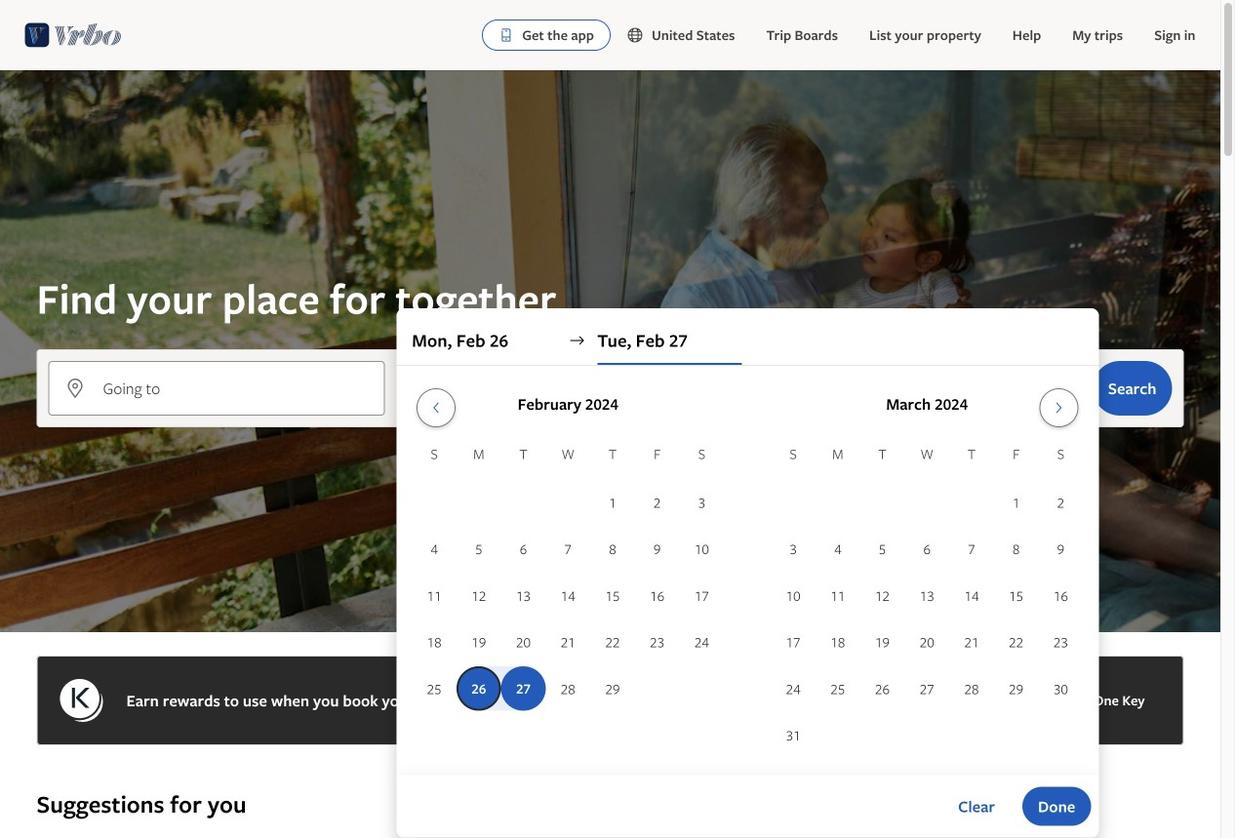 Task type: locate. For each thing, give the bounding box(es) containing it.
next month image
[[1048, 400, 1072, 416]]

main content
[[0, 70, 1221, 839]]

march 2024 element
[[772, 443, 1084, 760]]

small image
[[627, 26, 652, 44]]

directional image
[[568, 332, 586, 350]]

wizard region
[[0, 70, 1221, 838]]

recently viewed region
[[25, 758, 1196, 789]]

february 2024 element
[[412, 443, 725, 713]]

application
[[412, 381, 1084, 760]]

download the app button image
[[499, 27, 515, 43]]

previous month image
[[425, 400, 448, 416]]



Task type: vqa. For each thing, say whether or not it's contained in the screenshot.
"main content"
yes



Task type: describe. For each thing, give the bounding box(es) containing it.
application inside wizard region
[[412, 381, 1084, 760]]

vrbo logo image
[[25, 20, 122, 51]]



